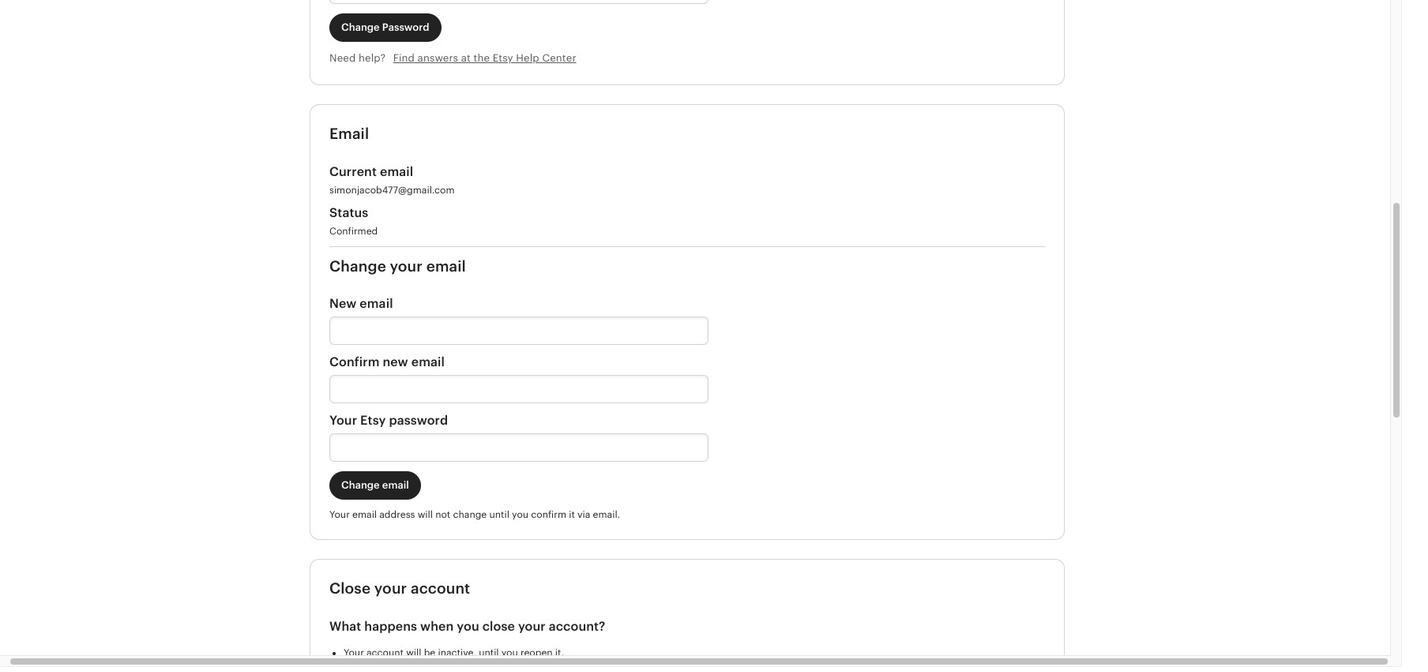 Task type: vqa. For each thing, say whether or not it's contained in the screenshot.
rightmost Wedding
no



Task type: describe. For each thing, give the bounding box(es) containing it.
help?
[[359, 52, 386, 64]]

confirm
[[329, 355, 380, 370]]

1 horizontal spatial account
[[411, 581, 470, 597]]

your etsy password
[[329, 413, 448, 428]]

close
[[482, 619, 515, 634]]

the
[[474, 52, 490, 64]]

2 vertical spatial your
[[518, 619, 546, 634]]

change email button
[[329, 472, 421, 500]]

confirm new email
[[329, 355, 445, 370]]

via
[[577, 510, 590, 521]]

confirm
[[531, 510, 566, 521]]

simonjacob477@gmail.com
[[329, 184, 455, 196]]

status confirmed
[[329, 205, 378, 237]]

1 vertical spatial account
[[367, 648, 404, 659]]

change for change email
[[341, 480, 380, 491]]

email for new
[[360, 296, 393, 311]]

current
[[329, 164, 377, 179]]

your for change
[[390, 258, 423, 275]]

account?
[[549, 619, 606, 634]]

0 vertical spatial you
[[512, 510, 529, 521]]

1 vertical spatial you
[[457, 619, 479, 634]]

1 vertical spatial will
[[406, 648, 421, 659]]

close
[[329, 581, 371, 597]]

your for your etsy password
[[329, 413, 357, 428]]

2 vertical spatial you
[[501, 648, 518, 659]]

it.
[[555, 648, 564, 659]]

confirmed
[[329, 226, 378, 237]]

new
[[383, 355, 408, 370]]

center
[[542, 52, 576, 64]]

need help? find answers at the etsy help center
[[329, 52, 576, 64]]

your email address will not change until you confirm it via email.
[[329, 510, 620, 521]]

answers
[[418, 52, 458, 64]]

at
[[461, 52, 471, 64]]

Confirm new email text field
[[329, 375, 709, 404]]

change password
[[341, 21, 429, 33]]

password
[[382, 21, 429, 33]]

your for your email address will not change until you confirm it via email.
[[329, 510, 350, 521]]

New email text field
[[329, 317, 709, 345]]

Your Etsy password password field
[[329, 434, 709, 462]]

change your email
[[329, 258, 466, 275]]

reopen
[[521, 648, 553, 659]]

when
[[420, 619, 454, 634]]

change for change password
[[341, 21, 380, 33]]

email for current
[[380, 164, 413, 179]]

email.
[[593, 510, 620, 521]]

0 vertical spatial until
[[489, 510, 510, 521]]



Task type: locate. For each thing, give the bounding box(es) containing it.
will left not
[[418, 510, 433, 521]]

change down the confirmed
[[329, 258, 386, 275]]

be
[[424, 648, 436, 659]]

0 vertical spatial etsy
[[493, 52, 513, 64]]

your up reopen
[[518, 619, 546, 634]]

you left reopen
[[501, 648, 518, 659]]

your
[[329, 413, 357, 428], [329, 510, 350, 521], [344, 648, 364, 659]]

1 vertical spatial change
[[329, 258, 386, 275]]

happens
[[364, 619, 417, 634]]

Confirm New Password password field
[[329, 0, 709, 4]]

not
[[435, 510, 451, 521]]

find answers at the etsy help center link
[[393, 52, 576, 64]]

0 horizontal spatial etsy
[[360, 413, 386, 428]]

2 vertical spatial change
[[341, 480, 380, 491]]

change password button
[[329, 13, 441, 42]]

until right the change
[[489, 510, 510, 521]]

your up happens
[[374, 581, 407, 597]]

account down happens
[[367, 648, 404, 659]]

you up inactive,
[[457, 619, 479, 634]]

2 vertical spatial your
[[344, 648, 364, 659]]

new
[[329, 296, 357, 311]]

0 vertical spatial your
[[390, 258, 423, 275]]

password
[[389, 413, 448, 428]]

your down change email button
[[329, 510, 350, 521]]

change for change your email
[[329, 258, 386, 275]]

until down close
[[479, 648, 499, 659]]

0 vertical spatial will
[[418, 510, 433, 521]]

change email
[[341, 480, 409, 491]]

status
[[329, 205, 368, 220]]

change
[[453, 510, 487, 521]]

email for change
[[382, 480, 409, 491]]

close your account
[[329, 581, 470, 597]]

email
[[329, 126, 369, 142]]

your for your account will be inactive, until you reopen it.
[[344, 648, 364, 659]]

email inside current email simonjacob477@gmail.com
[[380, 164, 413, 179]]

account
[[411, 581, 470, 597], [367, 648, 404, 659]]

etsy right the
[[493, 52, 513, 64]]

need
[[329, 52, 356, 64]]

new email
[[329, 296, 393, 311]]

1 vertical spatial etsy
[[360, 413, 386, 428]]

account up when
[[411, 581, 470, 597]]

will
[[418, 510, 433, 521], [406, 648, 421, 659]]

your for close
[[374, 581, 407, 597]]

will left be in the left bottom of the page
[[406, 648, 421, 659]]

address
[[379, 510, 415, 521]]

what happens when you close your account?
[[329, 619, 606, 634]]

help
[[516, 52, 539, 64]]

etsy left password
[[360, 413, 386, 428]]

change up the address
[[341, 480, 380, 491]]

your up new email
[[390, 258, 423, 275]]

etsy
[[493, 52, 513, 64], [360, 413, 386, 428]]

change up help?
[[341, 21, 380, 33]]

it
[[569, 510, 575, 521]]

change
[[341, 21, 380, 33], [329, 258, 386, 275], [341, 480, 380, 491]]

your
[[390, 258, 423, 275], [374, 581, 407, 597], [518, 619, 546, 634]]

1 vertical spatial until
[[479, 648, 499, 659]]

your account will be inactive, until you reopen it.
[[344, 648, 564, 659]]

what
[[329, 619, 361, 634]]

email
[[380, 164, 413, 179], [426, 258, 466, 275], [360, 296, 393, 311], [411, 355, 445, 370], [382, 480, 409, 491], [352, 510, 377, 521]]

1 vertical spatial your
[[374, 581, 407, 597]]

1 horizontal spatial etsy
[[493, 52, 513, 64]]

find
[[393, 52, 415, 64]]

email for your
[[352, 510, 377, 521]]

you
[[512, 510, 529, 521], [457, 619, 479, 634], [501, 648, 518, 659]]

current email simonjacob477@gmail.com
[[329, 164, 455, 196]]

0 vertical spatial your
[[329, 413, 357, 428]]

inactive,
[[438, 648, 476, 659]]

0 horizontal spatial account
[[367, 648, 404, 659]]

you left confirm
[[512, 510, 529, 521]]

your down confirm
[[329, 413, 357, 428]]

1 vertical spatial your
[[329, 510, 350, 521]]

0 vertical spatial change
[[341, 21, 380, 33]]

your down what
[[344, 648, 364, 659]]

email inside button
[[382, 480, 409, 491]]

0 vertical spatial account
[[411, 581, 470, 597]]

until
[[489, 510, 510, 521], [479, 648, 499, 659]]



